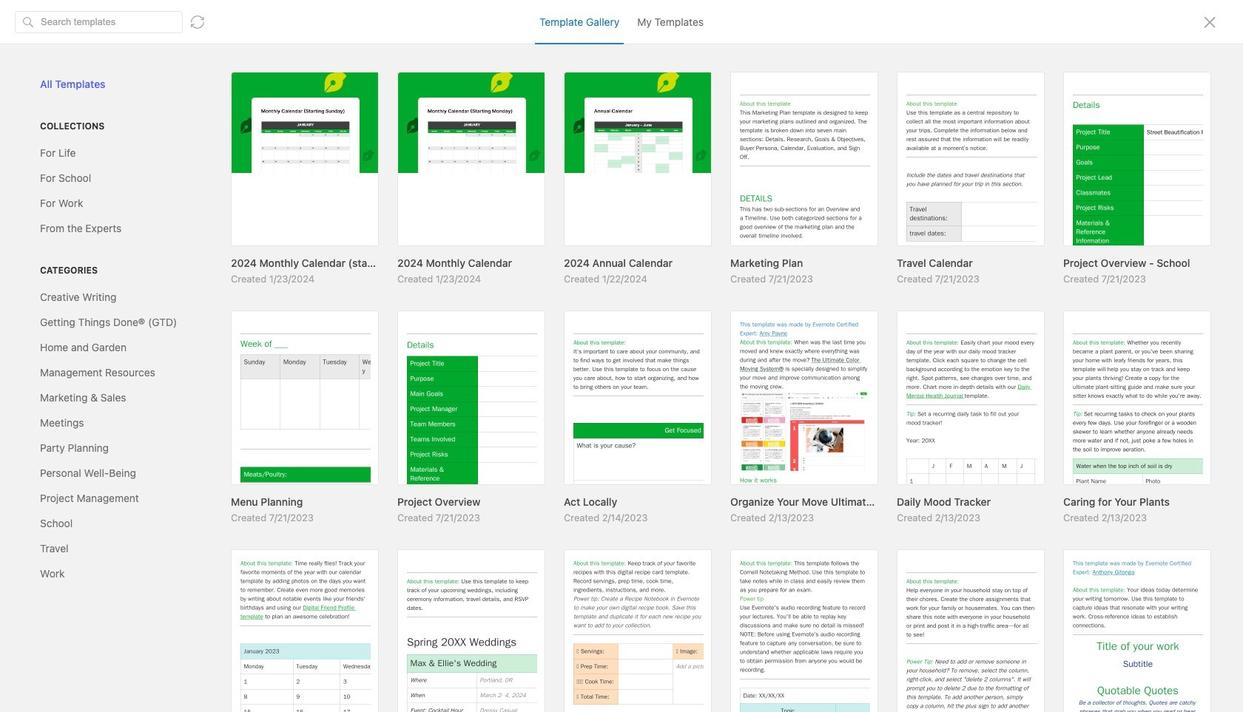 Task type: locate. For each thing, give the bounding box(es) containing it.
font family image
[[520, 52, 587, 71]]

heading level image
[[441, 52, 516, 71]]

expand note image
[[203, 17, 221, 35]]

insert image
[[202, 52, 267, 71]]

None search field
[[41, 73, 165, 91]]

alignment image
[[878, 51, 913, 72]]

note window element
[[0, 0, 1243, 713]]

none search field inside main element
[[41, 73, 165, 91]]

tree
[[5, 178, 187, 629]]

group
[[14, 235, 178, 412]]



Task type: describe. For each thing, give the bounding box(es) containing it.
main element
[[0, 0, 192, 713]]

add tag image
[[227, 684, 245, 701]]

font color image
[[631, 51, 667, 72]]

tree inside main element
[[5, 178, 187, 629]]

Search text field
[[41, 75, 165, 90]]

group inside 'tree'
[[14, 235, 178, 412]]

font size image
[[591, 52, 628, 71]]

Note Editor text field
[[0, 0, 1243, 713]]



Task type: vqa. For each thing, say whether or not it's contained in the screenshot.
the 7
no



